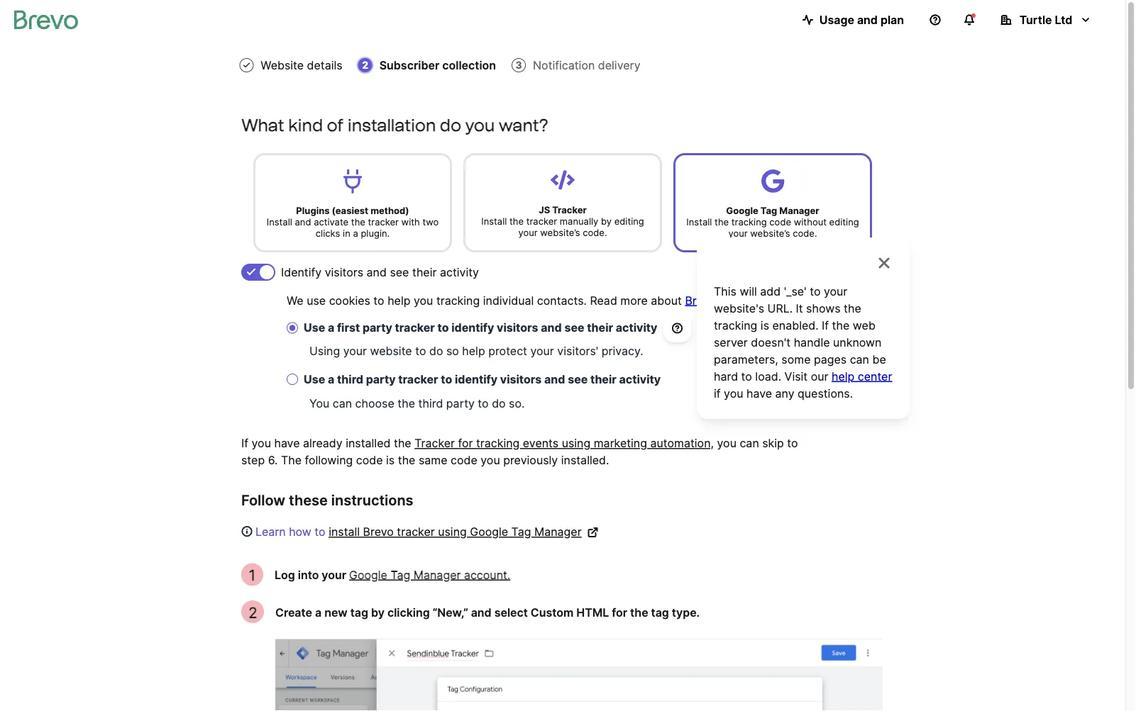 Task type: vqa. For each thing, say whether or not it's contained in the screenshot.
WhatsApp
no



Task type: describe. For each thing, give the bounding box(es) containing it.
0 vertical spatial visitors
[[325, 265, 364, 279]]

if you have already installed the tracker for tracking events using marketing automation,
[[241, 437, 714, 451]]

the right choose
[[398, 397, 415, 411]]

you
[[309, 397, 330, 411]]

install
[[329, 526, 360, 539]]

these
[[289, 492, 328, 509]]

'_se'
[[784, 285, 807, 298]]

installed
[[346, 437, 391, 451]]

web
[[853, 319, 876, 333]]

to down parameters,
[[741, 370, 752, 384]]

6.
[[268, 454, 278, 468]]

parameters,
[[714, 353, 779, 367]]

what
[[241, 115, 284, 135]]

load.
[[756, 370, 782, 384]]

follow these instructions
[[241, 492, 414, 509]]

log into your google tag manager account.
[[275, 569, 511, 583]]

0 horizontal spatial manager
[[414, 569, 461, 583]]

individual
[[483, 294, 534, 308]]

into
[[298, 569, 319, 583]]

tracker inside js tracker install the tracker manually by editing your website's code.
[[552, 204, 587, 215]]

your down first
[[343, 344, 367, 358]]

tracker up the google tag manager account. link
[[397, 526, 435, 539]]

usage
[[820, 13, 855, 27]]

install brevo tracker using google tag manager
[[329, 526, 582, 539]]

and down contacts.
[[541, 321, 562, 335]]

tracking inside google tag manager install the tracking code without editing your website's code.
[[732, 217, 767, 228]]

see for use a third party tracker to identify visitors and see their activity
[[568, 373, 588, 387]]

1 vertical spatial tracker
[[415, 437, 455, 451]]

website details button
[[238, 57, 345, 74]]

2 vertical spatial google
[[349, 569, 387, 583]]

subscriber collection
[[380, 58, 496, 72]]

instructions
[[331, 492, 414, 509]]

turtle
[[1020, 13, 1052, 27]]

if inside this will add '_se' to your website's url. it shows the tracking is enabled. if the web server doesn't handle unknown parameters, some pages can be hard to load. visit our
[[822, 319, 829, 333]]

add
[[760, 285, 781, 298]]

0 vertical spatial help
[[388, 294, 411, 308]]

without
[[794, 217, 827, 228]]

you down the identify visitors and see their activity
[[414, 294, 433, 308]]

select
[[495, 606, 528, 620]]

can for code
[[740, 437, 759, 451]]

0 horizontal spatial by
[[371, 606, 385, 620]]

learn how to
[[256, 526, 326, 539]]

html
[[577, 606, 609, 620]]

the up web
[[844, 302, 862, 316]]

help center if you have any questions.
[[714, 370, 893, 401]]

account.
[[464, 569, 511, 583]]

clicks
[[316, 228, 340, 239]]

manager inside google tag manager install the tracking code without editing your website's code.
[[780, 205, 820, 216]]

activate
[[314, 217, 349, 228]]

we
[[287, 294, 304, 308]]

editing inside js tracker install the tracker manually by editing your website's code.
[[615, 216, 644, 227]]

0 vertical spatial see
[[390, 265, 409, 279]]

help inside help center if you have any questions.
[[832, 370, 855, 384]]

what kind of installation do you want?
[[241, 115, 549, 135]]

details
[[307, 58, 343, 72]]

previously
[[503, 454, 558, 468]]

activity for use a third party tracker to identify visitors and see their activity
[[619, 373, 661, 387]]

tracker for install
[[527, 216, 557, 227]]

1 vertical spatial have
[[274, 437, 300, 451]]

activity for use a first party tracker to identify visitors and see their activity
[[616, 321, 658, 335]]

identify for third
[[455, 373, 498, 387]]

editing inside google tag manager install the tracking code without editing your website's code.
[[830, 217, 859, 228]]

your inside google tag manager install the tracking code without editing your website's code.
[[729, 228, 748, 239]]

website's inside js tracker install the tracker manually by editing your website's code.
[[540, 227, 580, 238]]

skip
[[763, 437, 784, 451]]

dialog containing this will add '_se' to your website's url. it shows the tracking is enabled. if the web server doesn't handle unknown parameters, some pages can be hard to load. visit our
[[697, 238, 910, 420]]

usage and plan button
[[791, 6, 916, 34]]

trackers
[[719, 294, 763, 308]]

website's inside google tag manager install the tracking code without editing your website's code.
[[751, 228, 790, 239]]

pages
[[814, 353, 847, 367]]

0 vertical spatial using
[[562, 437, 591, 451]]

use for use a first party tracker to identify visitors and see their activity
[[304, 321, 325, 335]]

following
[[305, 454, 353, 468]]

choose
[[355, 397, 394, 411]]

1 vertical spatial for
[[612, 606, 628, 620]]

your right "into"
[[322, 569, 346, 583]]

the inside the you can skip to step  6. the following code is the same code you previously installed.
[[398, 454, 416, 468]]

google tag manager install the tracking code without editing your website's code.
[[687, 205, 859, 239]]

2
[[362, 59, 368, 71]]

their for use a first party tracker to identify visitors and see their activity
[[587, 321, 613, 335]]

see for use a first party tracker to identify visitors and see their activity
[[565, 321, 585, 335]]

is inside the you can skip to step  6. the following code is the same code you previously installed.
[[386, 454, 395, 468]]

manually
[[560, 216, 599, 227]]

2 tag from the left
[[651, 606, 669, 620]]

tracker for first
[[395, 321, 435, 335]]

install inside js tracker install the tracker manually by editing your website's code.
[[481, 216, 507, 227]]

by inside js tracker install the tracker manually by editing your website's code.
[[601, 216, 612, 227]]

protect
[[488, 344, 527, 358]]

handle
[[794, 336, 830, 350]]

and inside usage and plan button
[[857, 13, 878, 27]]

type.
[[672, 606, 700, 620]]

the
[[281, 454, 302, 468]]

visitors for use a first party tracker to identify visitors and see their activity
[[497, 321, 538, 335]]

and left the select
[[471, 606, 492, 620]]

0 vertical spatial for
[[458, 437, 473, 451]]

you up step
[[252, 437, 271, 451]]

a for third
[[328, 373, 334, 387]]

party for third
[[366, 373, 396, 387]]

with
[[401, 217, 420, 228]]

plugins
[[296, 205, 330, 216]]

how
[[289, 526, 312, 539]]

you can choose the third party to do so.
[[309, 397, 525, 411]]

unknown
[[833, 336, 882, 350]]

we use cookies to help you tracking individual contacts. read more about
[[287, 294, 682, 308]]

our
[[811, 370, 829, 384]]

kind
[[288, 115, 323, 135]]

and down plugin.
[[367, 265, 387, 279]]

collection
[[442, 58, 496, 72]]

so
[[446, 344, 459, 358]]

turtle ltd button
[[990, 6, 1103, 34]]

website details
[[261, 58, 343, 72]]

(easiest
[[332, 205, 369, 216]]

cookies
[[329, 294, 370, 308]]

to inside the you can skip to step  6. the following code is the same code you previously installed.
[[787, 437, 798, 451]]

center
[[858, 370, 893, 384]]

visit
[[785, 370, 808, 384]]

1 horizontal spatial third
[[418, 397, 443, 411]]

code. inside js tracker install the tracker manually by editing your website's code.
[[583, 227, 607, 238]]

js
[[539, 204, 550, 215]]

manager inside install brevo tracker using google tag manager link
[[534, 526, 582, 539]]

install for install the tracking code without editing your website's code.
[[687, 217, 712, 228]]

any
[[776, 387, 795, 401]]

to up so
[[438, 321, 449, 335]]

and inside plugins (easiest method) install and activate the tracker with two clicks in a plugin.
[[295, 217, 311, 228]]

visitors'
[[557, 344, 599, 358]]

the inside js tracker install the tracker manually by editing your website's code.
[[510, 216, 524, 227]]

code. inside google tag manager install the tracking code without editing your website's code.
[[793, 228, 817, 239]]

to down the identify visitors and see their activity
[[374, 294, 384, 308]]

install brevo tracker using google tag manager link
[[329, 524, 599, 541]]

new
[[325, 606, 348, 620]]

events
[[523, 437, 559, 451]]

tracking up use a first party tracker to identify visitors and see their activity
[[436, 294, 480, 308]]

help center link
[[832, 370, 893, 384]]

the right installed
[[394, 437, 411, 451]]

create a new tag by clicking "new," and select custom html for the tag type.
[[275, 606, 700, 620]]

use a third party tracker to identify visitors and see their activity
[[304, 373, 661, 387]]



Task type: locate. For each thing, give the bounding box(es) containing it.
Identify visitors and see their activity checkbox
[[241, 264, 275, 281]]

have up "the"
[[274, 437, 300, 451]]

do for installation
[[440, 115, 462, 135]]

if
[[714, 387, 721, 401]]

2 use from the top
[[304, 373, 325, 387]]

is
[[761, 319, 769, 333], [386, 454, 395, 468]]

1 vertical spatial can
[[333, 397, 352, 411]]

0 horizontal spatial have
[[274, 437, 300, 451]]

2 vertical spatial can
[[740, 437, 759, 451]]

1 horizontal spatial tracker
[[552, 204, 587, 215]]

can inside this will add '_se' to your website's url. it shows the tracking is enabled. if the web server doesn't handle unknown parameters, some pages can be hard to load. visit our
[[850, 353, 870, 367]]

some
[[782, 353, 811, 367]]

your inside js tracker install the tracker manually by editing your website's code.
[[519, 227, 538, 238]]

2 horizontal spatial install
[[687, 217, 712, 228]]

about
[[651, 294, 682, 308]]

do for to
[[429, 344, 443, 358]]

visitors up protect
[[497, 321, 538, 335]]

0 vertical spatial is
[[761, 319, 769, 333]]

if
[[822, 319, 829, 333], [241, 437, 248, 451]]

questions.
[[798, 387, 853, 401]]

visitors up cookies
[[325, 265, 364, 279]]

tracker up manually
[[552, 204, 587, 215]]

1 horizontal spatial code
[[451, 454, 478, 468]]

website's
[[714, 302, 765, 316]]

1 vertical spatial their
[[587, 321, 613, 335]]

the inside google tag manager install the tracking code without editing your website's code.
[[715, 217, 729, 228]]

to down use a third party tracker to identify visitors and see their activity
[[478, 397, 489, 411]]

0 vertical spatial if
[[822, 319, 829, 333]]

0 horizontal spatial brevo
[[363, 526, 394, 539]]

tracker
[[552, 204, 587, 215], [415, 437, 455, 451]]

tracker inside js tracker install the tracker manually by editing your website's code.
[[527, 216, 557, 227]]

tracker for third
[[398, 373, 438, 387]]

their down two
[[412, 265, 437, 279]]

this
[[714, 285, 737, 298]]

and down 'visitors''
[[544, 373, 565, 387]]

editing right without
[[830, 217, 859, 228]]

2 vertical spatial tag
[[391, 569, 410, 583]]

be
[[873, 353, 886, 367]]

brevo
[[685, 294, 716, 308], [363, 526, 394, 539]]

brevo trackers link
[[685, 294, 774, 308]]

doesn't
[[751, 336, 791, 350]]

code left without
[[770, 217, 791, 228]]

ltd
[[1055, 13, 1073, 27]]

1 horizontal spatial can
[[740, 437, 759, 451]]

0 horizontal spatial code
[[356, 454, 383, 468]]

by right manually
[[601, 216, 612, 227]]

0 horizontal spatial editing
[[615, 216, 644, 227]]

2 vertical spatial help
[[832, 370, 855, 384]]

1 horizontal spatial by
[[601, 216, 612, 227]]

2 vertical spatial visitors
[[500, 373, 542, 387]]

1 horizontal spatial website's
[[751, 228, 790, 239]]

using up the google tag manager account. link
[[438, 526, 467, 539]]

1 vertical spatial manager
[[534, 526, 582, 539]]

tracker inside plugins (easiest method) install and activate the tracker with two clicks in a plugin.
[[368, 217, 399, 228]]

using up installed.
[[562, 437, 591, 451]]

1 horizontal spatial tag
[[651, 606, 669, 620]]

server
[[714, 336, 748, 350]]

to down so
[[441, 373, 452, 387]]

website's
[[540, 227, 580, 238], [751, 228, 790, 239]]

of
[[327, 115, 344, 135]]

tracker down method)
[[368, 217, 399, 228]]

0 horizontal spatial website's
[[540, 227, 580, 238]]

identify for first
[[452, 321, 494, 335]]

tracking up previously
[[476, 437, 520, 451]]

can for so.
[[333, 397, 352, 411]]

create
[[275, 606, 312, 620]]

can down unknown in the top right of the page
[[850, 353, 870, 367]]

editing
[[615, 216, 644, 227], [830, 217, 859, 228]]

to right how
[[315, 526, 326, 539]]

install for install and activate the tracker with two clicks in a plugin.
[[267, 217, 292, 228]]

1 horizontal spatial google
[[470, 526, 508, 539]]

see
[[390, 265, 409, 279], [565, 321, 585, 335], [568, 373, 588, 387]]

0 vertical spatial use
[[304, 321, 325, 335]]

tracker up you can choose the third party to do so.
[[398, 373, 438, 387]]

you can skip to step  6. the following code is the same code you previously installed.
[[241, 437, 798, 468]]

1 vertical spatial by
[[371, 606, 385, 620]]

follow
[[241, 492, 285, 509]]

1 horizontal spatial manager
[[534, 526, 582, 539]]

a right in
[[353, 228, 358, 239]]

2 vertical spatial activity
[[619, 373, 661, 387]]

0 horizontal spatial google
[[349, 569, 387, 583]]

is down installed
[[386, 454, 395, 468]]

the down the (easiest
[[351, 217, 366, 228]]

more
[[621, 294, 648, 308]]

you right automation,
[[717, 437, 737, 451]]

if up step
[[241, 437, 248, 451]]

1 vertical spatial party
[[366, 373, 396, 387]]

1 vertical spatial using
[[438, 526, 467, 539]]

tag inside google tag manager install the tracking code without editing your website's code.
[[761, 205, 777, 216]]

install inside plugins (easiest method) install and activate the tracker with two clicks in a plugin.
[[267, 217, 292, 228]]

help down the identify visitors and see their activity
[[388, 294, 411, 308]]

first
[[337, 321, 360, 335]]

1 use from the top
[[304, 321, 325, 335]]

0 vertical spatial party
[[363, 321, 392, 335]]

1 horizontal spatial is
[[761, 319, 769, 333]]

their for use a third party tracker to identify visitors and see their activity
[[591, 373, 617, 387]]

subscriber
[[380, 58, 440, 72]]

see down 'visitors''
[[568, 373, 588, 387]]

1 vertical spatial use
[[304, 373, 325, 387]]

2 horizontal spatial can
[[850, 353, 870, 367]]

this will add '_se' to your website's url. it shows the tracking is enabled. if the web server doesn't handle unknown parameters, some pages can be hard to load. visit our
[[714, 285, 886, 384]]

1 vertical spatial identify
[[455, 373, 498, 387]]

0 vertical spatial by
[[601, 216, 612, 227]]

activity
[[440, 265, 479, 279], [616, 321, 658, 335], [619, 373, 661, 387]]

use for use a third party tracker to identify visitors and see their activity
[[304, 373, 325, 387]]

will
[[740, 285, 757, 298]]

same
[[419, 454, 448, 468]]

install
[[481, 216, 507, 227], [267, 217, 292, 228], [687, 217, 712, 228]]

by left clicking
[[371, 606, 385, 620]]

0 vertical spatial identify
[[452, 321, 494, 335]]

tracking inside this will add '_se' to your website's url. it shows the tracking is enabled. if the web server doesn't handle unknown parameters, some pages can be hard to load. visit our
[[714, 319, 758, 333]]

code.
[[583, 227, 607, 238], [793, 228, 817, 239]]

is inside this will add '_se' to your website's url. it shows the tracking is enabled. if the web server doesn't handle unknown parameters, some pages can be hard to load. visit our
[[761, 319, 769, 333]]

you down if you have already installed the tracker for tracking events using marketing automation,
[[481, 454, 500, 468]]

0 vertical spatial third
[[337, 373, 363, 387]]

can
[[850, 353, 870, 367], [333, 397, 352, 411], [740, 437, 759, 451]]

your up will
[[729, 228, 748, 239]]

to right skip at the right bottom
[[787, 437, 798, 451]]

the left web
[[832, 319, 850, 333]]

2 vertical spatial do
[[492, 397, 506, 411]]

a for new
[[315, 606, 322, 620]]

enabled.
[[773, 319, 819, 333]]

1 horizontal spatial code.
[[793, 228, 817, 239]]

2 horizontal spatial help
[[832, 370, 855, 384]]

to right website
[[415, 344, 426, 358]]

identify down using your website to do so help protect your visitors' privacy.
[[455, 373, 498, 387]]

can inside the you can skip to step  6. the following code is the same code you previously installed.
[[740, 437, 759, 451]]

do
[[440, 115, 462, 135], [429, 344, 443, 358], [492, 397, 506, 411]]

2 vertical spatial party
[[446, 397, 475, 411]]

use up using
[[304, 321, 325, 335]]

1 horizontal spatial install
[[481, 216, 507, 227]]

the
[[510, 216, 524, 227], [351, 217, 366, 228], [715, 217, 729, 228], [844, 302, 862, 316], [832, 319, 850, 333], [398, 397, 415, 411], [394, 437, 411, 451], [398, 454, 416, 468], [630, 606, 649, 620]]

tracking
[[732, 217, 767, 228], [436, 294, 480, 308], [714, 319, 758, 333], [476, 437, 520, 451]]

two
[[423, 217, 439, 228]]

activity up we use cookies to help you tracking individual contacts. read more about
[[440, 265, 479, 279]]

a for first
[[328, 321, 334, 335]]

2 vertical spatial their
[[591, 373, 617, 387]]

1 horizontal spatial tag
[[512, 526, 531, 539]]

code down installed
[[356, 454, 383, 468]]

0 horizontal spatial is
[[386, 454, 395, 468]]

website's up add at the top of page
[[751, 228, 790, 239]]

1 vertical spatial see
[[565, 321, 585, 335]]

your right protect
[[531, 344, 554, 358]]

0 horizontal spatial code.
[[583, 227, 607, 238]]

is up doesn't on the top of page
[[761, 319, 769, 333]]

for right html
[[612, 606, 628, 620]]

0 horizontal spatial tag
[[391, 569, 410, 583]]

code. down manually
[[583, 227, 607, 238]]

tag right new
[[350, 606, 368, 620]]

0 horizontal spatial tag
[[350, 606, 368, 620]]

log
[[275, 569, 295, 583]]

install inside google tag manager install the tracking code without editing your website's code.
[[687, 217, 712, 228]]

marketing
[[594, 437, 647, 451]]

1 tag from the left
[[350, 606, 368, 620]]

do right the installation
[[440, 115, 462, 135]]

their down privacy.
[[591, 373, 617, 387]]

0 horizontal spatial third
[[337, 373, 363, 387]]

you
[[465, 115, 495, 135], [414, 294, 433, 308], [724, 387, 744, 401], [252, 437, 271, 451], [717, 437, 737, 451], [481, 454, 500, 468]]

brevo down instructions
[[363, 526, 394, 539]]

you inside help center if you have any questions.
[[724, 387, 744, 401]]

can left skip at the right bottom
[[740, 437, 759, 451]]

to up shows
[[810, 285, 821, 298]]

third right choose
[[418, 397, 443, 411]]

tag
[[350, 606, 368, 620], [651, 606, 669, 620]]

the inside plugins (easiest method) install and activate the tracker with two clicks in a plugin.
[[351, 217, 366, 228]]

identify
[[281, 265, 322, 279]]

1 vertical spatial if
[[241, 437, 248, 451]]

1 horizontal spatial have
[[747, 387, 772, 401]]

your inside this will add '_se' to your website's url. it shows the tracking is enabled. if the web server doesn't handle unknown parameters, some pages can be hard to load. visit our
[[824, 285, 848, 298]]

2 vertical spatial see
[[568, 373, 588, 387]]

tag left type.
[[651, 606, 669, 620]]

0 vertical spatial their
[[412, 265, 437, 279]]

dialog
[[697, 238, 910, 420]]

in
[[343, 228, 350, 239]]

0 vertical spatial do
[[440, 115, 462, 135]]

your up shows
[[824, 285, 848, 298]]

0 vertical spatial tag
[[761, 205, 777, 216]]

editing right manually
[[615, 216, 644, 227]]

notification
[[533, 58, 595, 72]]

2 horizontal spatial code
[[770, 217, 791, 228]]

already
[[303, 437, 343, 451]]

code inside google tag manager install the tracking code without editing your website's code.
[[770, 217, 791, 228]]

party down use a third party tracker to identify visitors and see their activity
[[446, 397, 475, 411]]

code down if you have already installed the tracker for tracking events using marketing automation,
[[451, 454, 478, 468]]

0 vertical spatial google
[[726, 205, 759, 216]]

third up choose
[[337, 373, 363, 387]]

1 horizontal spatial if
[[822, 319, 829, 333]]

0 vertical spatial manager
[[780, 205, 820, 216]]

custom
[[531, 606, 574, 620]]

google inside google tag manager install the tracking code without editing your website's code.
[[726, 205, 759, 216]]

use up you
[[304, 373, 325, 387]]

0 horizontal spatial for
[[458, 437, 473, 451]]

1 horizontal spatial editing
[[830, 217, 859, 228]]

and
[[857, 13, 878, 27], [295, 217, 311, 228], [367, 265, 387, 279], [541, 321, 562, 335], [544, 373, 565, 387], [471, 606, 492, 620]]

shows
[[806, 302, 841, 316]]

0 horizontal spatial if
[[241, 437, 248, 451]]

use a first party tracker to identify visitors and see their activity
[[304, 321, 658, 335]]

you left want?
[[465, 115, 495, 135]]

party up choose
[[366, 373, 396, 387]]

visitors for use a third party tracker to identify visitors and see their activity
[[500, 373, 542, 387]]

identify
[[452, 321, 494, 335], [455, 373, 498, 387]]

0 vertical spatial activity
[[440, 265, 479, 279]]

see down with
[[390, 265, 409, 279]]

hard
[[714, 370, 738, 384]]

1 vertical spatial help
[[462, 344, 485, 358]]

can right you
[[333, 397, 352, 411]]

a left first
[[328, 321, 334, 335]]

2 horizontal spatial tag
[[761, 205, 777, 216]]

2 vertical spatial manager
[[414, 569, 461, 583]]

your up individual
[[519, 227, 538, 238]]

the left same
[[398, 454, 416, 468]]

see up 'visitors''
[[565, 321, 585, 335]]

2 horizontal spatial manager
[[780, 205, 820, 216]]

brevo trackers
[[685, 294, 763, 308]]

do left so.
[[492, 397, 506, 411]]

the right html
[[630, 606, 649, 620]]

delivery
[[598, 58, 641, 72]]

"new,"
[[433, 606, 468, 620]]

1 vertical spatial google
[[470, 526, 508, 539]]

their
[[412, 265, 437, 279], [587, 321, 613, 335], [591, 373, 617, 387]]

step
[[241, 454, 265, 468]]

visitors up so.
[[500, 373, 542, 387]]

1 horizontal spatial help
[[462, 344, 485, 358]]

1 vertical spatial activity
[[616, 321, 658, 335]]

activity down privacy.
[[619, 373, 661, 387]]

1 horizontal spatial for
[[612, 606, 628, 620]]

0 horizontal spatial install
[[267, 217, 292, 228]]

brevo right about
[[685, 294, 716, 308]]

code. down without
[[793, 228, 817, 239]]

do left so
[[429, 344, 443, 358]]

identify up using your website to do so help protect your visitors' privacy.
[[452, 321, 494, 335]]

party up website
[[363, 321, 392, 335]]

0 vertical spatial tracker
[[552, 204, 587, 215]]

tracker up website
[[395, 321, 435, 335]]

learn
[[256, 526, 286, 539]]

party for first
[[363, 321, 392, 335]]

their down the read
[[587, 321, 613, 335]]

if down shows
[[822, 319, 829, 333]]

a inside plugins (easiest method) install and activate the tracker with two clicks in a plugin.
[[353, 228, 358, 239]]

1 vertical spatial visitors
[[497, 321, 538, 335]]

and left plan
[[857, 13, 878, 27]]

using
[[309, 344, 340, 358]]

0 vertical spatial can
[[850, 353, 870, 367]]

0 horizontal spatial can
[[333, 397, 352, 411]]

google
[[726, 205, 759, 216], [470, 526, 508, 539], [349, 569, 387, 583]]

0 horizontal spatial tracker
[[415, 437, 455, 451]]

2 horizontal spatial google
[[726, 205, 759, 216]]

tracking left without
[[732, 217, 767, 228]]

1 vertical spatial brevo
[[363, 526, 394, 539]]

turtle ltd
[[1020, 13, 1073, 27]]

1 vertical spatial third
[[418, 397, 443, 411]]

help
[[388, 294, 411, 308], [462, 344, 485, 358], [832, 370, 855, 384]]

identify visitors and see their activity
[[281, 265, 479, 279]]

a left new
[[315, 606, 322, 620]]

want?
[[499, 115, 549, 135]]

tracker up same
[[415, 437, 455, 451]]

1 horizontal spatial brevo
[[685, 294, 716, 308]]

method)
[[371, 205, 409, 216]]

tracking down 'website's'
[[714, 319, 758, 333]]

you right if
[[724, 387, 744, 401]]

1 vertical spatial tag
[[512, 526, 531, 539]]

website's down manually
[[540, 227, 580, 238]]

automation,
[[651, 437, 714, 451]]

0 horizontal spatial using
[[438, 526, 467, 539]]

clicking
[[388, 606, 430, 620]]

0 horizontal spatial help
[[388, 294, 411, 308]]

have inside help center if you have any questions.
[[747, 387, 772, 401]]

0 vertical spatial brevo
[[685, 294, 716, 308]]

js tracker install the tracker manually by editing your website's code.
[[481, 204, 644, 238]]

help down pages
[[832, 370, 855, 384]]

the left manually
[[510, 216, 524, 227]]

1 horizontal spatial using
[[562, 437, 591, 451]]

tracker down 'js'
[[527, 216, 557, 227]]

0 vertical spatial have
[[747, 387, 772, 401]]

1 vertical spatial is
[[386, 454, 395, 468]]

the up the this
[[715, 217, 729, 228]]

tracker for tracking events using marketing automation, link
[[415, 436, 714, 453]]

and down plugins
[[295, 217, 311, 228]]

google tag manager account. link
[[349, 567, 511, 584]]

plugins (easiest method) install and activate the tracker with two clicks in a plugin.
[[267, 205, 439, 239]]

third
[[337, 373, 363, 387], [418, 397, 443, 411]]



